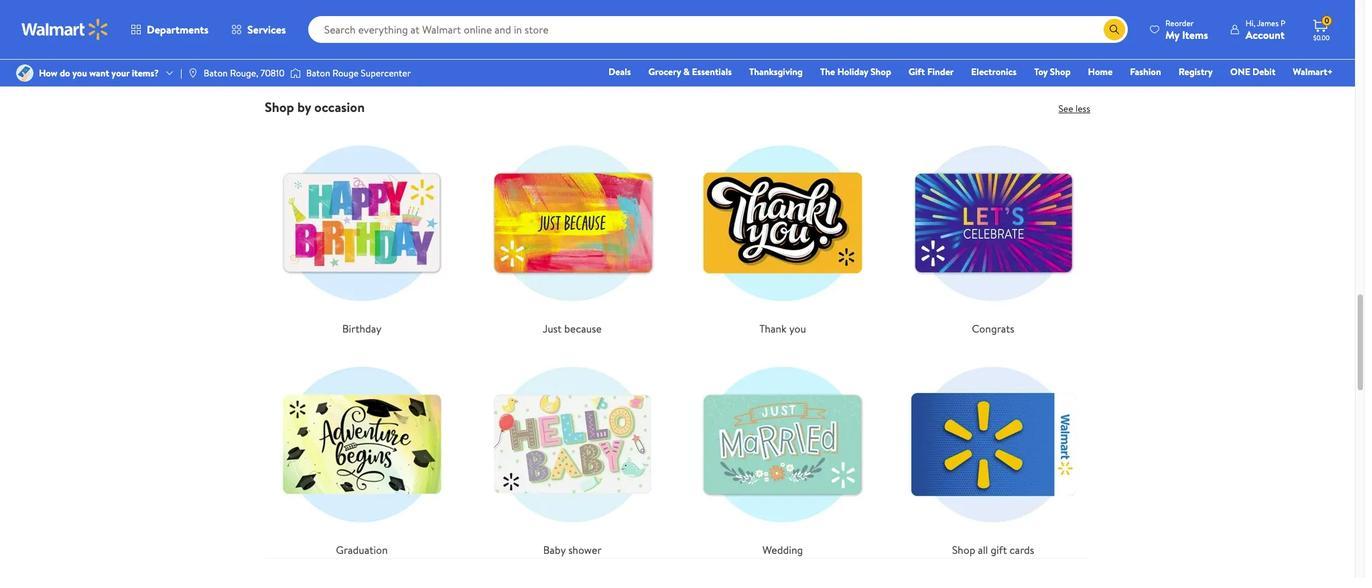 Task type: describe. For each thing, give the bounding box(es) containing it.
baby
[[543, 542, 566, 557]]

all for their
[[295, 14, 304, 27]]

clients,
[[900, 14, 929, 27]]

shop right 70810
[[287, 55, 308, 68]]

70810
[[261, 66, 285, 80]]

to
[[889, 14, 898, 27]]

toy shop link
[[1029, 64, 1077, 79]]

do
[[60, 66, 70, 80]]

shop down 'for'
[[568, 55, 588, 68]]

birthday
[[342, 321, 382, 336]]

shop inside toy shop link
[[1051, 65, 1071, 78]]

from
[[656, 14, 676, 27]]

finder
[[928, 65, 954, 78]]

for
[[579, 14, 591, 27]]

attendees.
[[992, 14, 1034, 27]]

just because
[[543, 321, 602, 336]]

rouge
[[333, 66, 359, 80]]

gift
[[991, 542, 1008, 557]]

baton rouge supercenter
[[306, 66, 411, 80]]

shop inside the holiday shop link
[[871, 65, 892, 78]]

their
[[306, 14, 326, 27]]

electronics link
[[966, 64, 1023, 79]]

here.
[[351, 14, 371, 27]]

faves
[[328, 14, 349, 27]]

clear search field text image
[[1088, 24, 1099, 35]]

supercenter
[[361, 66, 411, 80]]

reorder my items
[[1166, 17, 1209, 42]]

Walmart Site-Wide search field
[[308, 16, 1128, 43]]

walmart+ link
[[1288, 64, 1340, 79]]

teammates,
[[931, 14, 979, 27]]

 image for how
[[16, 64, 34, 82]]

the
[[821, 65, 836, 78]]

services
[[248, 22, 286, 37]]

deals
[[609, 65, 631, 78]]

thanksgiving link
[[744, 64, 809, 79]]

list item containing picks for every occasion from applebee's, disney, & more.
[[538, 0, 818, 82]]

one debit link
[[1225, 64, 1282, 79]]

deals link
[[603, 64, 637, 79]]

grocery & essentials link
[[643, 64, 738, 79]]

shop all gift cards link
[[897, 347, 1091, 558]]

p
[[1281, 17, 1286, 28]]

picks for every occasion from applebee's, disney, & more.
[[556, 14, 790, 27]]

 image for baton
[[290, 66, 301, 80]]

james
[[1258, 17, 1279, 28]]

every
[[594, 14, 616, 27]]

hi, james p account
[[1246, 17, 1286, 42]]

1 horizontal spatial &
[[759, 14, 765, 27]]

just
[[543, 321, 562, 336]]

shop all gift cards
[[953, 542, 1035, 557]]

list item containing say "thanks" to clients, teammates, or attendees.
[[818, 0, 1099, 82]]

essentials
[[692, 65, 732, 78]]

gift finder
[[909, 65, 954, 78]]

1 horizontal spatial occasion
[[618, 14, 653, 27]]

0 $0.00
[[1314, 15, 1331, 42]]

say
[[837, 14, 851, 27]]

cards
[[1010, 542, 1035, 557]]

just because link
[[475, 126, 670, 336]]

walmart image
[[21, 19, 109, 40]]

now for their
[[310, 55, 327, 68]]

gift finder link
[[903, 64, 960, 79]]

shop by occasion
[[265, 98, 365, 116]]

gift
[[909, 65, 926, 78]]

list containing birthday
[[257, 115, 1099, 558]]

congrats link
[[897, 126, 1091, 336]]

0
[[1325, 15, 1330, 26]]

thanksgiving
[[750, 65, 803, 78]]

wedding
[[763, 542, 804, 557]]

account
[[1246, 27, 1286, 42]]

one debit
[[1231, 65, 1276, 78]]

picks
[[556, 14, 577, 27]]

thank
[[760, 321, 787, 336]]

one
[[1231, 65, 1251, 78]]

list containing find all their faves here.
[[257, 0, 1099, 82]]

Search search field
[[308, 16, 1128, 43]]

congrats
[[972, 321, 1015, 336]]

rouge,
[[230, 66, 258, 80]]

applebee's,
[[678, 14, 725, 27]]

items
[[1183, 27, 1209, 42]]

by
[[298, 98, 311, 116]]

find
[[276, 14, 293, 27]]

see less button
[[1059, 102, 1091, 115]]

because
[[565, 321, 602, 336]]



Task type: locate. For each thing, give the bounding box(es) containing it.
2 baton from the left
[[306, 66, 330, 80]]

2 list from the top
[[257, 115, 1099, 558]]

1 vertical spatial all
[[978, 542, 989, 557]]

occasion
[[618, 14, 653, 27], [315, 98, 365, 116]]

1 vertical spatial list
[[257, 115, 1099, 558]]

thank you
[[760, 321, 807, 336]]

shop right the the
[[848, 55, 869, 68]]

grocery
[[649, 65, 681, 78]]

shop now left the deals
[[568, 55, 608, 68]]

see
[[1059, 102, 1074, 115]]

the holiday shop
[[821, 65, 892, 78]]

0 vertical spatial occasion
[[618, 14, 653, 27]]

search icon image
[[1110, 24, 1120, 35]]

the holiday shop link
[[815, 64, 898, 79]]

1 now from the left
[[310, 55, 327, 68]]

2 now from the left
[[591, 55, 608, 68]]

 image
[[188, 68, 198, 78]]

baby shower
[[543, 542, 602, 557]]

graduation
[[336, 542, 388, 557]]

1 shop now from the left
[[287, 55, 327, 68]]

1 vertical spatial occasion
[[315, 98, 365, 116]]

shop now for for
[[568, 55, 608, 68]]

3 list item from the left
[[818, 0, 1099, 82]]

home
[[1089, 65, 1113, 78]]

"thanks"
[[853, 14, 887, 27]]

1 list from the top
[[257, 0, 1099, 82]]

 image
[[16, 64, 34, 82], [290, 66, 301, 80]]

debit
[[1253, 65, 1276, 78]]

2 horizontal spatial shop now
[[848, 55, 888, 68]]

how do you want your items?
[[39, 66, 159, 80]]

baton left "rouge,"
[[204, 66, 228, 80]]

1 horizontal spatial you
[[790, 321, 807, 336]]

fashion
[[1131, 65, 1162, 78]]

&
[[759, 14, 765, 27], [684, 65, 690, 78]]

you inside thank you 'link'
[[790, 321, 807, 336]]

home link
[[1083, 64, 1119, 79]]

2 list item from the left
[[538, 0, 818, 82]]

birthday link
[[265, 126, 459, 336]]

thank you link
[[686, 126, 880, 336]]

|
[[180, 66, 182, 80]]

0 horizontal spatial baton
[[204, 66, 228, 80]]

1 horizontal spatial now
[[591, 55, 608, 68]]

hi,
[[1246, 17, 1256, 28]]

shop right toy
[[1051, 65, 1071, 78]]

0 horizontal spatial shop now
[[287, 55, 327, 68]]

0 vertical spatial you
[[72, 66, 87, 80]]

2 shop now from the left
[[568, 55, 608, 68]]

shop now down "thanks"
[[848, 55, 888, 68]]

& right grocery
[[684, 65, 690, 78]]

& left more.
[[759, 14, 765, 27]]

1 vertical spatial you
[[790, 321, 807, 336]]

disney,
[[727, 14, 756, 27]]

you
[[72, 66, 87, 80], [790, 321, 807, 336]]

baton for baton rouge supercenter
[[306, 66, 330, 80]]

0 vertical spatial list
[[257, 0, 1099, 82]]

0 horizontal spatial all
[[295, 14, 304, 27]]

baby shower link
[[475, 347, 670, 558]]

1 list item from the left
[[257, 0, 538, 82]]

now for every
[[591, 55, 608, 68]]

0 vertical spatial all
[[295, 14, 304, 27]]

now left rouge
[[310, 55, 327, 68]]

departments button
[[119, 13, 220, 46]]

see less
[[1059, 102, 1091, 115]]

registry
[[1179, 65, 1214, 78]]

3 now from the left
[[871, 55, 888, 68]]

shop
[[287, 55, 308, 68], [568, 55, 588, 68], [848, 55, 869, 68], [871, 65, 892, 78], [1051, 65, 1071, 78], [265, 98, 294, 116], [953, 542, 976, 557]]

departments
[[147, 22, 209, 37]]

baton left rouge
[[306, 66, 330, 80]]

2 horizontal spatial now
[[871, 55, 888, 68]]

list item containing find all their faves here.
[[257, 0, 538, 82]]

want
[[89, 66, 109, 80]]

0 horizontal spatial now
[[310, 55, 327, 68]]

shop left gift
[[953, 542, 976, 557]]

services button
[[220, 13, 297, 46]]

list
[[257, 0, 1099, 82], [257, 115, 1099, 558]]

1 horizontal spatial all
[[978, 542, 989, 557]]

holiday
[[838, 65, 869, 78]]

all left gift
[[978, 542, 989, 557]]

all for gift
[[978, 542, 989, 557]]

3 shop now from the left
[[848, 55, 888, 68]]

find all their faves here.
[[276, 14, 371, 27]]

shop now for "thanks"
[[848, 55, 888, 68]]

shower
[[569, 542, 602, 557]]

1 baton from the left
[[204, 66, 228, 80]]

0 vertical spatial &
[[759, 14, 765, 27]]

1 vertical spatial &
[[684, 65, 690, 78]]

baton for baton rouge, 70810
[[204, 66, 228, 80]]

baton
[[204, 66, 228, 80], [306, 66, 330, 80]]

shop right holiday at the top of page
[[871, 65, 892, 78]]

your
[[112, 66, 130, 80]]

occasion down rouge
[[315, 98, 365, 116]]

0 horizontal spatial occasion
[[315, 98, 365, 116]]

list item
[[257, 0, 538, 82], [538, 0, 818, 82], [818, 0, 1099, 82]]

 image left how
[[16, 64, 34, 82]]

shop now
[[287, 55, 327, 68], [568, 55, 608, 68], [848, 55, 888, 68]]

electronics
[[972, 65, 1017, 78]]

baton rouge, 70810
[[204, 66, 285, 80]]

more.
[[767, 14, 790, 27]]

0 horizontal spatial  image
[[16, 64, 34, 82]]

$0.00
[[1314, 33, 1331, 42]]

you right thank
[[790, 321, 807, 336]]

1 horizontal spatial shop now
[[568, 55, 608, 68]]

shop left by
[[265, 98, 294, 116]]

you right "do"
[[72, 66, 87, 80]]

reorder
[[1166, 17, 1195, 28]]

all
[[295, 14, 304, 27], [978, 542, 989, 557]]

registry link
[[1173, 64, 1220, 79]]

1 horizontal spatial  image
[[290, 66, 301, 80]]

now for to
[[871, 55, 888, 68]]

now left the deals
[[591, 55, 608, 68]]

now right holiday at the top of page
[[871, 55, 888, 68]]

all right 'find'
[[295, 14, 304, 27]]

fashion link
[[1125, 64, 1168, 79]]

0 horizontal spatial you
[[72, 66, 87, 80]]

say "thanks" to clients, teammates, or attendees.
[[837, 14, 1034, 27]]

how
[[39, 66, 58, 80]]

all inside list item
[[295, 14, 304, 27]]

1 horizontal spatial baton
[[306, 66, 330, 80]]

graduation link
[[265, 347, 459, 558]]

occasion left from
[[618, 14, 653, 27]]

toy shop
[[1035, 65, 1071, 78]]

less
[[1076, 102, 1091, 115]]

shop now for all
[[287, 55, 327, 68]]

0 horizontal spatial &
[[684, 65, 690, 78]]

items?
[[132, 66, 159, 80]]

wedding link
[[686, 347, 880, 558]]

shop now right 70810
[[287, 55, 327, 68]]

 image right 70810
[[290, 66, 301, 80]]

shop inside shop all gift cards link
[[953, 542, 976, 557]]

or
[[981, 14, 990, 27]]

my
[[1166, 27, 1180, 42]]

grocery & essentials
[[649, 65, 732, 78]]

walmart+
[[1294, 65, 1334, 78]]

toy
[[1035, 65, 1048, 78]]



Task type: vqa. For each thing, say whether or not it's contained in the screenshot.
the Fashion
yes



